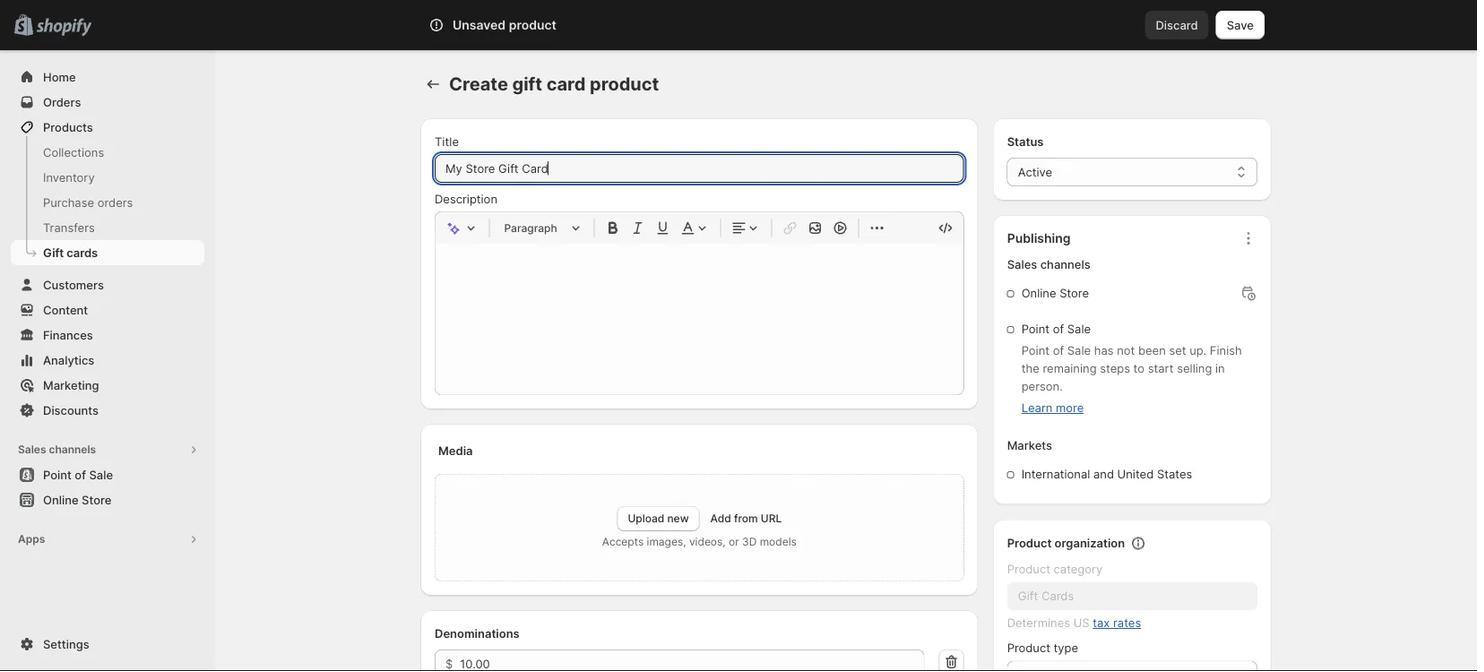 Task type: vqa. For each thing, say whether or not it's contained in the screenshot.
The Create Gift Card Product
yes



Task type: locate. For each thing, give the bounding box(es) containing it.
0 horizontal spatial store
[[82, 493, 112, 507]]

publishing
[[1008, 231, 1071, 246]]

point
[[1022, 322, 1050, 336], [1022, 344, 1050, 358], [43, 468, 72, 482]]

1 vertical spatial store
[[82, 493, 112, 507]]

discounts link
[[11, 398, 204, 423]]

content link
[[11, 298, 204, 323]]

store inside button
[[82, 493, 112, 507]]

sales channels
[[1008, 258, 1091, 272], [18, 443, 96, 456]]

product down product organization
[[1008, 563, 1051, 577]]

point of sale up remaining
[[1022, 322, 1091, 336]]

purchase orders
[[43, 195, 133, 209]]

0 horizontal spatial sales
[[18, 443, 46, 456]]

product right 'unsaved'
[[509, 17, 557, 33]]

1 horizontal spatial product
[[590, 73, 659, 95]]

1 vertical spatial online store
[[43, 493, 112, 507]]

rates
[[1114, 616, 1142, 630]]

product up 'product category'
[[1008, 537, 1052, 551]]

description
[[435, 192, 498, 206]]

sales down publishing
[[1008, 258, 1038, 272]]

point inside point of sale has not been set up. finish the remaining steps to start selling in person. learn more
[[1022, 344, 1050, 358]]

0 vertical spatial online
[[1022, 286, 1057, 300]]

the
[[1022, 362, 1040, 376]]

products
[[43, 120, 93, 134]]

online inside button
[[43, 493, 79, 507]]

0 vertical spatial sale
[[1068, 322, 1091, 336]]

online down publishing
[[1022, 286, 1057, 300]]

0 horizontal spatial point of sale
[[43, 468, 113, 482]]

discard button
[[1146, 11, 1209, 39]]

2 vertical spatial product
[[1008, 642, 1051, 655]]

0 horizontal spatial online
[[43, 493, 79, 507]]

2 vertical spatial point
[[43, 468, 72, 482]]

person.
[[1022, 380, 1063, 394]]

sales channels button
[[11, 438, 204, 463]]

0 vertical spatial store
[[1060, 286, 1090, 300]]

to
[[1134, 362, 1145, 376]]

international and united states
[[1022, 468, 1193, 482]]

channels
[[1041, 258, 1091, 272], [49, 443, 96, 456]]

sales down 'discounts' on the left bottom of the page
[[18, 443, 46, 456]]

store down point of sale button
[[82, 493, 112, 507]]

Product category text field
[[1008, 582, 1258, 611]]

online store inside button
[[43, 493, 112, 507]]

store
[[1060, 286, 1090, 300], [82, 493, 112, 507]]

0 horizontal spatial online store
[[43, 493, 112, 507]]

0 vertical spatial product
[[509, 17, 557, 33]]

1 vertical spatial channels
[[49, 443, 96, 456]]

1 horizontal spatial channels
[[1041, 258, 1091, 272]]

2 vertical spatial sale
[[89, 468, 113, 482]]

online store down point of sale button
[[43, 493, 112, 507]]

sales channels down 'discounts' on the left bottom of the page
[[18, 443, 96, 456]]

channels down publishing
[[1041, 258, 1091, 272]]

1 vertical spatial sales
[[18, 443, 46, 456]]

product right card
[[590, 73, 659, 95]]

product down determines
[[1008, 642, 1051, 655]]

been
[[1139, 344, 1166, 358]]

type
[[1054, 642, 1079, 655]]

online store button
[[0, 488, 215, 513]]

orders
[[97, 195, 133, 209]]

0 horizontal spatial sales channels
[[18, 443, 96, 456]]

category
[[1054, 563, 1103, 577]]

1 horizontal spatial sales channels
[[1008, 258, 1091, 272]]

learn
[[1022, 401, 1053, 415]]

customers link
[[11, 273, 204, 298]]

add
[[711, 512, 732, 525]]

shopify image
[[36, 18, 92, 36]]

point of sale down sales channels button
[[43, 468, 113, 482]]

start
[[1148, 362, 1174, 376]]

states
[[1158, 468, 1193, 482]]

of
[[1053, 322, 1064, 336], [1053, 344, 1064, 358], [75, 468, 86, 482]]

product
[[509, 17, 557, 33], [590, 73, 659, 95]]

orders
[[43, 95, 81, 109]]

determines
[[1008, 616, 1071, 630]]

channels down 'discounts' on the left bottom of the page
[[49, 443, 96, 456]]

1 horizontal spatial sales
[[1008, 258, 1038, 272]]

sales inside sales channels button
[[18, 443, 46, 456]]

purchase
[[43, 195, 94, 209]]

0 vertical spatial of
[[1053, 322, 1064, 336]]

in
[[1216, 362, 1226, 376]]

0 vertical spatial point
[[1022, 322, 1050, 336]]

media
[[438, 444, 473, 458]]

accepts
[[602, 536, 644, 549]]

denominations
[[435, 627, 520, 641]]

product organization
[[1008, 537, 1126, 551]]

gift
[[512, 73, 543, 95]]

0 vertical spatial point of sale
[[1022, 322, 1091, 336]]

Product type text field
[[1008, 661, 1258, 672]]

0 vertical spatial product
[[1008, 537, 1052, 551]]

tax rates link
[[1093, 616, 1142, 630]]

collections
[[43, 145, 104, 159]]

2 vertical spatial of
[[75, 468, 86, 482]]

upload new
[[628, 512, 689, 525]]

1 vertical spatial sale
[[1068, 344, 1091, 358]]

product for product organization
[[1008, 537, 1052, 551]]

inventory link
[[11, 165, 204, 190]]

purchase orders link
[[11, 190, 204, 215]]

unsaved product
[[453, 17, 557, 33]]

online up apps
[[43, 493, 79, 507]]

$ text field
[[460, 650, 925, 672]]

save button
[[1217, 11, 1265, 39]]

1 horizontal spatial store
[[1060, 286, 1090, 300]]

3 product from the top
[[1008, 642, 1051, 655]]

online
[[1022, 286, 1057, 300], [43, 493, 79, 507]]

point of sale has not been set up. finish the remaining steps to start selling in person. learn more
[[1022, 344, 1243, 415]]

0 horizontal spatial channels
[[49, 443, 96, 456]]

point of sale button
[[0, 463, 215, 488]]

1 vertical spatial sales channels
[[18, 443, 96, 456]]

card
[[547, 73, 586, 95]]

2 product from the top
[[1008, 563, 1051, 577]]

1 vertical spatial point of sale
[[43, 468, 113, 482]]

store down publishing
[[1060, 286, 1090, 300]]

home link
[[11, 65, 204, 90]]

1 product from the top
[[1008, 537, 1052, 551]]

home
[[43, 70, 76, 84]]

1 horizontal spatial online
[[1022, 286, 1057, 300]]

sales
[[1008, 258, 1038, 272], [18, 443, 46, 456]]

1 vertical spatial point
[[1022, 344, 1050, 358]]

product for product category
[[1008, 563, 1051, 577]]

1 vertical spatial of
[[1053, 344, 1064, 358]]

1 vertical spatial online
[[43, 493, 79, 507]]

1 horizontal spatial online store
[[1022, 286, 1090, 300]]

1 vertical spatial product
[[1008, 563, 1051, 577]]

products link
[[11, 115, 204, 140]]

up.
[[1190, 344, 1207, 358]]

online store down publishing
[[1022, 286, 1090, 300]]

search
[[508, 18, 546, 32]]

sales channels down publishing
[[1008, 258, 1091, 272]]



Task type: describe. For each thing, give the bounding box(es) containing it.
transfers
[[43, 221, 95, 234]]

title
[[435, 135, 459, 148]]

customers
[[43, 278, 104, 292]]

new
[[668, 512, 689, 525]]

analytics link
[[11, 348, 204, 373]]

or
[[729, 536, 739, 549]]

discounts
[[43, 404, 99, 417]]

models
[[760, 536, 797, 549]]

from
[[734, 512, 758, 525]]

finances
[[43, 328, 93, 342]]

product type
[[1008, 642, 1079, 655]]

steps
[[1100, 362, 1131, 376]]

sale inside point of sale has not been set up. finish the remaining steps to start selling in person. learn more
[[1068, 344, 1091, 358]]

has
[[1095, 344, 1114, 358]]

product category
[[1008, 563, 1103, 577]]

accepts images, videos, or 3d models
[[602, 536, 797, 549]]

markets
[[1008, 439, 1053, 453]]

apps button
[[11, 527, 204, 552]]

active
[[1018, 165, 1053, 179]]

create
[[449, 73, 508, 95]]

0 vertical spatial channels
[[1041, 258, 1091, 272]]

finances link
[[11, 323, 204, 348]]

paragraph
[[504, 221, 558, 234]]

search button
[[479, 11, 999, 39]]

and
[[1094, 468, 1115, 482]]

selling
[[1178, 362, 1213, 376]]

settings
[[43, 638, 89, 651]]

3d
[[742, 536, 757, 549]]

united
[[1118, 468, 1154, 482]]

1 horizontal spatial point of sale
[[1022, 322, 1091, 336]]

create gift card product
[[449, 73, 659, 95]]

cards
[[67, 246, 98, 260]]

product for product type
[[1008, 642, 1051, 655]]

point of sale link
[[11, 463, 204, 488]]

tax
[[1093, 616, 1110, 630]]

gift cards
[[43, 246, 98, 260]]

1 vertical spatial product
[[590, 73, 659, 95]]

save
[[1227, 18, 1254, 32]]

paragraph button
[[497, 217, 587, 239]]

finish
[[1210, 344, 1243, 358]]

add from url
[[711, 512, 782, 525]]

marketing
[[43, 378, 99, 392]]

0 horizontal spatial product
[[509, 17, 557, 33]]

apps
[[18, 533, 45, 546]]

us
[[1074, 616, 1090, 630]]

more
[[1056, 401, 1084, 415]]

inventory
[[43, 170, 95, 184]]

status
[[1008, 135, 1044, 148]]

upload new button
[[617, 507, 700, 532]]

point inside button
[[43, 468, 72, 482]]

channels inside sales channels button
[[49, 443, 96, 456]]

unsaved
[[453, 17, 506, 33]]

0 vertical spatial sales channels
[[1008, 258, 1091, 272]]

videos,
[[689, 536, 726, 549]]

determines us tax rates
[[1008, 616, 1142, 630]]

settings link
[[11, 632, 204, 657]]

0 vertical spatial online store
[[1022, 286, 1090, 300]]

of inside point of sale link
[[75, 468, 86, 482]]

analytics
[[43, 353, 94, 367]]

collections link
[[11, 140, 204, 165]]

content
[[43, 303, 88, 317]]

international
[[1022, 468, 1091, 482]]

Title text field
[[435, 154, 965, 183]]

remaining
[[1043, 362, 1097, 376]]

not
[[1117, 344, 1135, 358]]

online store link
[[11, 488, 204, 513]]

add from url button
[[711, 512, 782, 525]]

marketing link
[[11, 373, 204, 398]]

set
[[1170, 344, 1187, 358]]

sales channels inside button
[[18, 443, 96, 456]]

gift
[[43, 246, 64, 260]]

point of sale inside button
[[43, 468, 113, 482]]

upload
[[628, 512, 665, 525]]

of inside point of sale has not been set up. finish the remaining steps to start selling in person. learn more
[[1053, 344, 1064, 358]]

organization
[[1055, 537, 1126, 551]]

0 vertical spatial sales
[[1008, 258, 1038, 272]]

gift cards link
[[11, 240, 204, 265]]

orders link
[[11, 90, 204, 115]]

images,
[[647, 536, 686, 549]]

transfers link
[[11, 215, 204, 240]]

sale inside point of sale link
[[89, 468, 113, 482]]

discard
[[1156, 18, 1199, 32]]

url
[[761, 512, 782, 525]]



